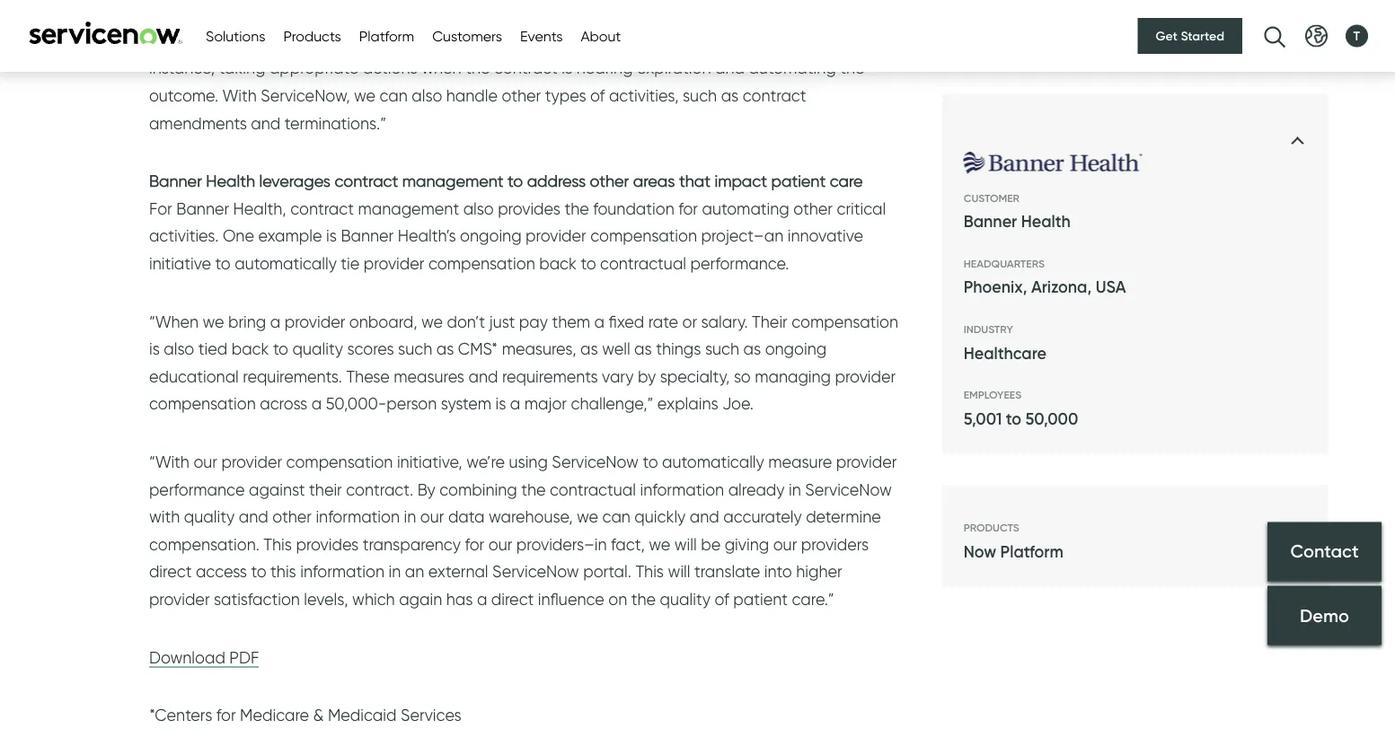 Task type: locate. For each thing, give the bounding box(es) containing it.
1 vertical spatial automatically
[[663, 452, 765, 472]]

and down against
[[239, 507, 268, 527]]

1 horizontal spatial platform
[[1001, 542, 1064, 562]]

ongoing
[[460, 226, 522, 246], [765, 339, 827, 359]]

example
[[258, 226, 322, 246]]

2 vertical spatial is
[[496, 394, 506, 414]]

on
[[609, 590, 628, 610]]

care
[[830, 171, 863, 191]]

provides inside banner health leverages contract management to address other areas that impact patient care for banner health, contract management also provides the foundation for automating other critical activities. one example is banner health's ongoing provider compensation project–an innovative initiative to automatically tie provider compensation back to contractual performance.
[[498, 199, 561, 219]]

information up 'quickly'
[[640, 480, 725, 500]]

1 vertical spatial health
[[1022, 212, 1071, 232]]

automatically down the example
[[235, 254, 337, 274]]

scores
[[347, 339, 394, 359]]

0 horizontal spatial provides
[[296, 535, 359, 555]]

0 horizontal spatial ongoing
[[460, 226, 522, 246]]

information down contract.
[[316, 507, 400, 527]]

servicenow up can at left bottom
[[552, 452, 639, 472]]

which
[[352, 590, 395, 610]]

platform right products
[[359, 27, 415, 44]]

0 vertical spatial back
[[539, 254, 577, 274]]

just
[[489, 312, 515, 332]]

compensation down foundation
[[591, 226, 697, 246]]

2 such from the left
[[705, 339, 740, 359]]

requirements
[[502, 367, 598, 387]]

compensation
[[591, 226, 697, 246], [429, 254, 535, 274], [792, 312, 899, 332], [149, 394, 256, 414], [286, 452, 393, 472]]

to left address
[[508, 171, 523, 191]]

measure
[[769, 452, 833, 472]]

0 vertical spatial ongoing
[[460, 226, 522, 246]]

contractual up can at left bottom
[[550, 480, 636, 500]]

0 horizontal spatial also
[[164, 339, 194, 359]]

patient inside banner health leverages contract management to address other areas that impact patient care for banner health, contract management also provides the foundation for automating other critical activities. one example is banner health's ongoing provider compensation project–an innovative initiative to automatically tie provider compensation back to contractual performance.
[[772, 171, 826, 191]]

contract
[[335, 171, 398, 191], [290, 199, 354, 219]]

1 vertical spatial ongoing
[[765, 339, 827, 359]]

0 vertical spatial is
[[326, 226, 337, 246]]

ongoing right health's
[[460, 226, 522, 246]]

1 horizontal spatial also
[[463, 199, 494, 219]]

0 horizontal spatial such
[[398, 339, 433, 359]]

such up measures
[[398, 339, 433, 359]]

1 as from the left
[[437, 339, 454, 359]]

ongoing inside banner health leverages contract management to address other areas that impact patient care for banner health, contract management also provides the foundation for automating other critical activities. one example is banner health's ongoing provider compensation project–an innovative initiative to automatically tie provider compensation back to contractual performance.
[[460, 226, 522, 246]]

servicenow down providers–in
[[493, 562, 579, 582]]

is right system
[[496, 394, 506, 414]]

explains
[[658, 394, 719, 414]]

automatically inside "with our provider compensation initiative, we're using servicenow to automatically measure provider performance against their contract. by combining the contractual information already in servicenow with quality and other information in our data warehouse, we can quickly and accurately determine compensation. this provides transparency for our providers–in fact, we will be giving our providers direct access to this information in an external servicenow portal. this will translate into higher provider satisfaction levels, which again has a direct influence on the quality of patient care."
[[663, 452, 765, 472]]

quality up compensation.
[[184, 507, 235, 527]]

0 horizontal spatial the
[[521, 480, 546, 500]]

foundation
[[593, 199, 675, 219]]

compensation up their
[[286, 452, 393, 472]]

2 horizontal spatial other
[[794, 199, 833, 219]]

other down against
[[273, 507, 312, 527]]

has
[[446, 590, 473, 610]]

customers
[[432, 27, 502, 44]]

headquarters
[[964, 257, 1045, 270]]

across
[[260, 394, 308, 414]]

0 vertical spatial this
[[264, 535, 292, 555]]

quality
[[293, 339, 343, 359], [184, 507, 235, 527], [660, 590, 711, 610]]

back down bring
[[232, 339, 269, 359]]

customers button
[[432, 25, 502, 47]]

patient inside "with our provider compensation initiative, we're using servicenow to automatically measure provider performance against their contract. by combining the contractual information already in servicenow with quality and other information in our data warehouse, we can quickly and accurately determine compensation. this provides transparency for our providers–in fact, we will be giving our providers direct access to this information in an external servicenow portal. this will translate into higher provider satisfaction levels, which again has a direct influence on the quality of patient care."
[[734, 590, 788, 610]]

tied
[[198, 339, 228, 359]]

other up foundation
[[590, 171, 629, 191]]

as up the so
[[744, 339, 761, 359]]

such
[[398, 339, 433, 359], [705, 339, 740, 359]]

0 vertical spatial other
[[590, 171, 629, 191]]

levels,
[[304, 590, 348, 610]]

is down "when
[[149, 339, 160, 359]]

leverages
[[259, 171, 331, 191]]

2 horizontal spatial and
[[690, 507, 720, 527]]

1 horizontal spatial is
[[326, 226, 337, 246]]

and down cms*
[[469, 367, 498, 387]]

customer
[[964, 192, 1020, 205]]

the down address
[[565, 199, 589, 219]]

provides up this
[[296, 535, 359, 555]]

0 horizontal spatial is
[[149, 339, 160, 359]]

direct down compensation.
[[149, 562, 192, 582]]

platform down products
[[1001, 542, 1064, 562]]

1 vertical spatial patient
[[734, 590, 788, 610]]

as right well
[[635, 339, 652, 359]]

transparency
[[363, 535, 461, 555]]

about button
[[581, 25, 621, 47]]

address
[[527, 171, 586, 191]]

in down measure
[[789, 480, 802, 500]]

2 vertical spatial other
[[273, 507, 312, 527]]

to inside 'employees 5,001 to 50,000'
[[1007, 409, 1022, 429]]

compensation right their
[[792, 312, 899, 332]]

get
[[1156, 28, 1178, 44]]

is right the example
[[326, 226, 337, 246]]

care."
[[792, 590, 835, 610]]

0 vertical spatial also
[[463, 199, 494, 219]]

such down salary.
[[705, 339, 740, 359]]

for inside "with our provider compensation initiative, we're using servicenow to automatically measure provider performance against their contract. by combining the contractual information already in servicenow with quality and other information in our data warehouse, we can quickly and accurately determine compensation. this provides transparency for our providers–in fact, we will be giving our providers direct access to this information in an external servicenow portal. this will translate into higher provider satisfaction levels, which again has a direct influence on the quality of patient care."
[[465, 535, 485, 555]]

0 horizontal spatial and
[[239, 507, 268, 527]]

products now platform
[[964, 522, 1064, 562]]

4 as from the left
[[744, 339, 761, 359]]

50,000-
[[326, 394, 387, 414]]

contractual inside banner health leverages contract management to address other areas that impact patient care for banner health, contract management also provides the foundation for automating other critical activities. one example is banner health's ongoing provider compensation project–an innovative initiative to automatically tie provider compensation back to contractual performance.
[[600, 254, 687, 274]]

1 vertical spatial platform
[[1001, 542, 1064, 562]]

0 vertical spatial patient
[[772, 171, 826, 191]]

contract down leverages
[[290, 199, 354, 219]]

contract right leverages
[[335, 171, 398, 191]]

vary
[[602, 367, 634, 387]]

employees 5,001 to 50,000
[[964, 389, 1079, 429]]

1 horizontal spatial quality
[[293, 339, 343, 359]]

fact,
[[611, 535, 645, 555]]

0 vertical spatial contract
[[335, 171, 398, 191]]

for down data on the left
[[465, 535, 485, 555]]

access
[[196, 562, 247, 582]]

compensation inside "with our provider compensation initiative, we're using servicenow to automatically measure provider performance against their contract. by combining the contractual information already in servicenow with quality and other information in our data warehouse, we can quickly and accurately determine compensation. this provides transparency for our providers–in fact, we will be giving our providers direct access to this information in an external servicenow portal. this will translate into higher provider satisfaction levels, which again has a direct influence on the quality of patient care."
[[286, 452, 393, 472]]

will left translate
[[668, 562, 691, 582]]

2 horizontal spatial quality
[[660, 590, 711, 610]]

1 horizontal spatial for
[[465, 535, 485, 555]]

1 horizontal spatial in
[[404, 507, 416, 527]]

a left major at the left bottom of page
[[510, 394, 521, 414]]

1 horizontal spatial and
[[469, 367, 498, 387]]

combining
[[440, 480, 517, 500]]

by
[[638, 367, 656, 387]]

information up levels,
[[300, 562, 385, 582]]

0 vertical spatial direct
[[149, 562, 192, 582]]

1 vertical spatial also
[[164, 339, 194, 359]]

determine
[[806, 507, 882, 527]]

1 vertical spatial contractual
[[550, 480, 636, 500]]

1 horizontal spatial automatically
[[663, 452, 765, 472]]

2 horizontal spatial the
[[632, 590, 656, 610]]

or
[[683, 312, 698, 332]]

2 vertical spatial information
[[300, 562, 385, 582]]

provider up determine at the bottom right of page
[[837, 452, 897, 472]]

person
[[387, 394, 437, 414]]

started
[[1181, 28, 1225, 44]]

0 vertical spatial platform
[[359, 27, 415, 44]]

project–an
[[702, 226, 784, 246]]

0 horizontal spatial health
[[206, 171, 255, 191]]

5,001
[[964, 409, 1003, 429]]

solutions button
[[206, 25, 266, 47]]

we up tied
[[203, 312, 224, 332]]

1 vertical spatial will
[[668, 562, 691, 582]]

2 horizontal spatial is
[[496, 394, 506, 414]]

as up measures
[[437, 339, 454, 359]]

health
[[206, 171, 255, 191], [1022, 212, 1071, 232]]

1 vertical spatial provides
[[296, 535, 359, 555]]

1 horizontal spatial health
[[1022, 212, 1071, 232]]

innovative
[[788, 226, 864, 246]]

0 horizontal spatial quality
[[184, 507, 235, 527]]

major
[[525, 394, 567, 414]]

0 vertical spatial the
[[565, 199, 589, 219]]

health's
[[398, 226, 456, 246]]

a right has
[[477, 590, 487, 610]]

1 vertical spatial back
[[232, 339, 269, 359]]

the right on
[[632, 590, 656, 610]]

this
[[271, 562, 296, 582]]

in left an
[[389, 562, 401, 582]]

1 horizontal spatial the
[[565, 199, 589, 219]]

also inside "when we bring a provider onboard, we don't just pay them a fixed rate or salary. their compensation is also tied back to quality scores such as cms* measures, as well as things such as ongoing educational requirements. these measures and requirements vary by specialty, so managing provider compensation across a 50,000-person system is a major challenge," explains joe.
[[164, 339, 194, 359]]

our up performance
[[194, 452, 218, 472]]

to left this
[[251, 562, 267, 582]]

1 horizontal spatial direct
[[492, 590, 534, 610]]

provides
[[498, 199, 561, 219], [296, 535, 359, 555]]

0 vertical spatial contractual
[[600, 254, 687, 274]]

patient left care
[[772, 171, 826, 191]]

health up health,
[[206, 171, 255, 191]]

medicare
[[240, 706, 309, 726]]

1 horizontal spatial ongoing
[[765, 339, 827, 359]]

1 horizontal spatial back
[[539, 254, 577, 274]]

quality left of
[[660, 590, 711, 610]]

services
[[401, 706, 462, 726]]

1 horizontal spatial provides
[[498, 199, 561, 219]]

1 vertical spatial is
[[149, 339, 160, 359]]

quickly
[[635, 507, 686, 527]]

provides down address
[[498, 199, 561, 219]]

this up this
[[264, 535, 292, 555]]

will left be on the right bottom of page
[[675, 535, 697, 555]]

we down 'quickly'
[[649, 535, 671, 555]]

automatically up "already"
[[663, 452, 765, 472]]

1 vertical spatial quality
[[184, 507, 235, 527]]

0 vertical spatial servicenow
[[552, 452, 639, 472]]

servicenow
[[552, 452, 639, 472], [806, 480, 892, 500], [493, 562, 579, 582]]

1 horizontal spatial such
[[705, 339, 740, 359]]

provider down access at left
[[149, 590, 210, 610]]

we
[[203, 312, 224, 332], [422, 312, 443, 332], [577, 507, 599, 527], [649, 535, 671, 555]]

ongoing up the managing
[[765, 339, 827, 359]]

0 vertical spatial for
[[679, 199, 698, 219]]

challenge,"
[[571, 394, 654, 414]]

this down fact, at the bottom left
[[636, 562, 664, 582]]

health inside customer banner health
[[1022, 212, 1071, 232]]

0 vertical spatial quality
[[293, 339, 343, 359]]

automatically inside banner health leverages contract management to address other areas that impact patient care for banner health, contract management also provides the foundation for automating other critical activities. one example is banner health's ongoing provider compensation project–an innovative initiative to automatically tie provider compensation back to contractual performance.
[[235, 254, 337, 274]]

to right 5,001
[[1007, 409, 1022, 429]]

also
[[463, 199, 494, 219], [164, 339, 194, 359]]

2 vertical spatial in
[[389, 562, 401, 582]]

0 horizontal spatial for
[[216, 706, 236, 726]]

1 vertical spatial the
[[521, 480, 546, 500]]

and up be on the right bottom of page
[[690, 507, 720, 527]]

0 horizontal spatial back
[[232, 339, 269, 359]]

contract.
[[346, 480, 414, 500]]

direct right has
[[492, 590, 534, 610]]

0 vertical spatial provides
[[498, 199, 561, 219]]

solutions
[[206, 27, 266, 44]]

1 vertical spatial for
[[465, 535, 485, 555]]

platform
[[359, 27, 415, 44], [1001, 542, 1064, 562]]

contractual down foundation
[[600, 254, 687, 274]]

0 vertical spatial automatically
[[235, 254, 337, 274]]

influence
[[538, 590, 605, 610]]

quality up requirements.
[[293, 339, 343, 359]]

1 vertical spatial servicenow
[[806, 480, 892, 500]]

0 vertical spatial health
[[206, 171, 255, 191]]

patient down the into
[[734, 590, 788, 610]]

their
[[309, 480, 342, 500]]

initiative,
[[397, 452, 463, 472]]

as left well
[[581, 339, 598, 359]]

for down 'that'
[[679, 199, 698, 219]]

other inside "with our provider compensation initiative, we're using servicenow to automatically measure provider performance against their contract. by combining the contractual information already in servicenow with quality and other information in our data warehouse, we can quickly and accurately determine compensation. this provides transparency for our providers–in fact, we will be giving our providers direct access to this information in an external servicenow portal. this will translate into higher provider satisfaction levels, which again has a direct influence on the quality of patient care."
[[273, 507, 312, 527]]

is inside banner health leverages contract management to address other areas that impact patient care for banner health, contract management also provides the foundation for automating other critical activities. one example is banner health's ongoing provider compensation project–an innovative initiative to automatically tie provider compensation back to contractual performance.
[[326, 226, 337, 246]]

0 horizontal spatial automatically
[[235, 254, 337, 274]]

2 vertical spatial the
[[632, 590, 656, 610]]

2 horizontal spatial in
[[789, 480, 802, 500]]

0 vertical spatial in
[[789, 480, 802, 500]]

of
[[715, 590, 730, 610]]

this
[[264, 535, 292, 555], [636, 562, 664, 582]]

the up warehouse, at the bottom left of page
[[521, 480, 546, 500]]

download pdf link
[[149, 648, 259, 669]]

health up headquarters phoenix, arizona, usa
[[1022, 212, 1071, 232]]

other up innovative
[[794, 199, 833, 219]]

to up requirements.
[[273, 339, 289, 359]]

servicenow up determine at the bottom right of page
[[806, 480, 892, 500]]

2 horizontal spatial for
[[679, 199, 698, 219]]

providers–in
[[517, 535, 607, 555]]

in up transparency
[[404, 507, 416, 527]]

the
[[565, 199, 589, 219], [521, 480, 546, 500], [632, 590, 656, 610]]

0 horizontal spatial other
[[273, 507, 312, 527]]

back up them
[[539, 254, 577, 274]]

system
[[441, 394, 492, 414]]

their
[[752, 312, 788, 332]]

for right *centers
[[216, 706, 236, 726]]

banner down customer
[[964, 212, 1018, 232]]

1 horizontal spatial this
[[636, 562, 664, 582]]

pdf
[[230, 648, 259, 668]]



Task type: describe. For each thing, give the bounding box(es) containing it.
also inside banner health leverages contract management to address other areas that impact patient care for banner health, contract management also provides the foundation for automating other critical activities. one example is banner health's ongoing provider compensation project–an innovative initiative to automatically tie provider compensation back to contractual performance.
[[463, 199, 494, 219]]

banner up tie on the left top of the page
[[341, 226, 394, 246]]

using
[[509, 452, 548, 472]]

banner inside customer banner health
[[964, 212, 1018, 232]]

compensation down educational
[[149, 394, 256, 414]]

1 vertical spatial information
[[316, 507, 400, 527]]

measures,
[[502, 339, 577, 359]]

industry healthcare
[[964, 323, 1047, 363]]

products
[[964, 522, 1020, 535]]

1 vertical spatial management
[[358, 199, 459, 219]]

1 horizontal spatial other
[[590, 171, 629, 191]]

already
[[729, 480, 785, 500]]

quality inside "when we bring a provider onboard, we don't just pay them a fixed rate or salary. their compensation is also tied back to quality scores such as cms* measures, as well as things such as ongoing educational requirements. these measures and requirements vary by specialty, so managing provider compensation across a 50,000-person system is a major challenge," explains joe.
[[293, 339, 343, 359]]

platform button
[[359, 25, 415, 47]]

1 such from the left
[[398, 339, 433, 359]]

a right across
[[312, 394, 322, 414]]

and inside "when we bring a provider onboard, we don't just pay them a fixed rate or salary. their compensation is also tied back to quality scores such as cms* measures, as well as things such as ongoing educational requirements. these measures and requirements vary by specialty, so managing provider compensation across a 50,000-person system is a major challenge," explains joe.
[[469, 367, 498, 387]]

employees
[[964, 389, 1022, 402]]

health inside banner health leverages contract management to address other areas that impact patient care for banner health, contract management also provides the foundation for automating other critical activities. one example is banner health's ongoing provider compensation project–an innovative initiative to automatically tie provider compensation back to contractual performance.
[[206, 171, 255, 191]]

provides inside "with our provider compensation initiative, we're using servicenow to automatically measure provider performance against their contract. by combining the contractual information already in servicenow with quality and other information in our data warehouse, we can quickly and accurately determine compensation. this provides transparency for our providers–in fact, we will be giving our providers direct access to this information in an external servicenow portal. this will translate into higher provider satisfaction levels, which again has a direct influence on the quality of patient care."
[[296, 535, 359, 555]]

translate
[[695, 562, 761, 582]]

an
[[405, 562, 424, 582]]

our down by
[[420, 507, 444, 527]]

1 vertical spatial direct
[[492, 590, 534, 610]]

industry
[[964, 323, 1014, 336]]

pay
[[519, 312, 548, 332]]

providers
[[802, 535, 869, 555]]

phoenix,
[[964, 277, 1028, 297]]

healthcare
[[964, 343, 1047, 363]]

2 vertical spatial servicenow
[[493, 562, 579, 582]]

2 vertical spatial quality
[[660, 590, 711, 610]]

satisfaction
[[214, 590, 300, 610]]

*centers for medicare & medicaid services
[[149, 706, 478, 726]]

by
[[418, 480, 436, 500]]

bring
[[228, 312, 266, 332]]

our up the into
[[774, 535, 798, 555]]

these
[[346, 367, 390, 387]]

50,000
[[1026, 409, 1079, 429]]

0 horizontal spatial in
[[389, 562, 401, 582]]

with
[[149, 507, 180, 527]]

to down one
[[215, 254, 231, 274]]

0 vertical spatial information
[[640, 480, 725, 500]]

tie
[[341, 254, 360, 274]]

products button
[[284, 25, 341, 47]]

for inside banner health leverages contract management to address other areas that impact patient care for banner health, contract management also provides the foundation for automating other critical activities. one example is banner health's ongoing provider compensation project–an innovative initiative to automatically tie provider compensation back to contractual performance.
[[679, 199, 698, 219]]

we left don't
[[422, 312, 443, 332]]

0 horizontal spatial this
[[264, 535, 292, 555]]

"with our provider compensation initiative, we're using servicenow to automatically measure provider performance against their contract. by combining the contractual information already in servicenow with quality and other information in our data warehouse, we can quickly and accurately determine compensation. this provides transparency for our providers–in fact, we will be giving our providers direct access to this information in an external servicenow portal. this will translate into higher provider satisfaction levels, which again has a direct influence on the quality of patient care."
[[149, 452, 897, 610]]

provider up against
[[222, 452, 282, 472]]

areas
[[633, 171, 675, 191]]

well
[[602, 339, 631, 359]]

a right bring
[[270, 312, 281, 332]]

we're
[[467, 452, 505, 472]]

headquarters phoenix, arizona, usa
[[964, 257, 1127, 297]]

compensation up don't
[[429, 254, 535, 274]]

1 vertical spatial other
[[794, 199, 833, 219]]

"with
[[149, 452, 190, 472]]

contact
[[1291, 541, 1359, 563]]

back inside "when we bring a provider onboard, we don't just pay them a fixed rate or salary. their compensation is also tied back to quality scores such as cms* measures, as well as things such as ongoing educational requirements. these measures and requirements vary by specialty, so managing provider compensation across a 50,000-person system is a major challenge," explains joe.
[[232, 339, 269, 359]]

things
[[656, 339, 701, 359]]

our down warehouse, at the bottom left of page
[[489, 535, 513, 555]]

1 vertical spatial this
[[636, 562, 664, 582]]

impact
[[715, 171, 768, 191]]

banner up the activities.
[[176, 199, 229, 219]]

educational
[[149, 367, 239, 387]]

0 horizontal spatial platform
[[359, 27, 415, 44]]

contact link
[[1268, 523, 1382, 582]]

provider right the managing
[[835, 367, 896, 387]]

provider down health's
[[364, 254, 425, 274]]

provider up requirements.
[[285, 312, 345, 332]]

0 vertical spatial management
[[402, 171, 504, 191]]

2 as from the left
[[581, 339, 598, 359]]

against
[[249, 480, 305, 500]]

health,
[[233, 199, 286, 219]]

to inside "when we bring a provider onboard, we don't just pay them a fixed rate or salary. their compensation is also tied back to quality scores such as cms* measures, as well as things such as ongoing educational requirements. these measures and requirements vary by specialty, so managing provider compensation across a 50,000-person system is a major challenge," explains joe.
[[273, 339, 289, 359]]

that
[[679, 171, 711, 191]]

to up them
[[581, 254, 596, 274]]

warehouse,
[[489, 507, 573, 527]]

"when
[[149, 312, 199, 332]]

accurately
[[724, 507, 802, 527]]

ongoing inside "when we bring a provider onboard, we don't just pay them a fixed rate or salary. their compensation is also tied back to quality scores such as cms* measures, as well as things such as ongoing educational requirements. these measures and requirements vary by specialty, so managing provider compensation across a 50,000-person system is a major challenge," explains joe.
[[765, 339, 827, 359]]

customer banner health
[[964, 192, 1071, 232]]

3 as from the left
[[635, 339, 652, 359]]

external
[[428, 562, 489, 582]]

initiative
[[149, 254, 211, 274]]

0 horizontal spatial direct
[[149, 562, 192, 582]]

back inside banner health leverages contract management to address other areas that impact patient care for banner health, contract management also provides the foundation for automating other critical activities. one example is banner health's ongoing provider compensation project–an innovative initiative to automatically tie provider compensation back to contractual performance.
[[539, 254, 577, 274]]

activities.
[[149, 226, 219, 246]]

fixed
[[609, 312, 645, 332]]

a left fixed
[[595, 312, 605, 332]]

"when we bring a provider onboard, we don't just pay them a fixed rate or salary. their compensation is also tied back to quality scores such as cms* measures, as well as things such as ongoing educational requirements. these measures and requirements vary by specialty, so managing provider compensation across a 50,000-person system is a major challenge," explains joe.
[[149, 312, 899, 414]]

higher
[[797, 562, 843, 582]]

onboard,
[[350, 312, 418, 332]]

platform inside the products now platform
[[1001, 542, 1064, 562]]

products
[[284, 27, 341, 44]]

be
[[701, 535, 721, 555]]

a inside "with our provider compensation initiative, we're using servicenow to automatically measure provider performance against their contract. by combining the contractual information already in servicenow with quality and other information in our data warehouse, we can quickly and accurately determine compensation. this provides transparency for our providers–in fact, we will be giving our providers direct access to this information in an external servicenow portal. this will translate into higher provider satisfaction levels, which again has a direct influence on the quality of patient care."
[[477, 590, 487, 610]]

giving
[[725, 535, 770, 555]]

arizona,
[[1032, 277, 1092, 297]]

rate
[[649, 312, 679, 332]]

compensation.
[[149, 535, 260, 555]]

so
[[734, 367, 751, 387]]

1 vertical spatial contract
[[290, 199, 354, 219]]

contractual inside "with our provider compensation initiative, we're using servicenow to automatically measure provider performance against their contract. by combining the contractual information already in servicenow with quality and other information in our data warehouse, we can quickly and accurately determine compensation. this provides transparency for our providers–in fact, we will be giving our providers direct access to this information in an external servicenow portal. this will translate into higher provider satisfaction levels, which again has a direct influence on the quality of patient care."
[[550, 480, 636, 500]]

data
[[448, 507, 485, 527]]

about
[[581, 27, 621, 44]]

1 vertical spatial in
[[404, 507, 416, 527]]

demo
[[1301, 605, 1350, 627]]

2 vertical spatial for
[[216, 706, 236, 726]]

to up 'quickly'
[[643, 452, 658, 472]]

managing
[[755, 367, 831, 387]]

banner up for
[[149, 171, 202, 191]]

download
[[149, 648, 225, 668]]

critical
[[837, 199, 886, 219]]

provider down address
[[526, 226, 587, 246]]

servicenow image
[[27, 21, 184, 44]]

can
[[603, 507, 631, 527]]

cms*
[[458, 339, 498, 359]]

banner health leverages contract management to address other areas that impact patient care for banner health, contract management also provides the foundation for automating other critical activities. one example is banner health's ongoing provider compensation project–an innovative initiative to automatically tie provider compensation back to contractual performance.
[[149, 171, 886, 274]]

*centers
[[149, 706, 212, 726]]

usa
[[1096, 277, 1127, 297]]

medicaid
[[328, 706, 397, 726]]

now
[[964, 542, 997, 562]]

we left can at left bottom
[[577, 507, 599, 527]]

performance
[[149, 480, 245, 500]]

demo link
[[1268, 587, 1382, 646]]

the inside banner health leverages contract management to address other areas that impact patient care for banner health, contract management also provides the foundation for automating other critical activities. one example is banner health's ongoing provider compensation project–an innovative initiative to automatically tie provider compensation back to contractual performance.
[[565, 199, 589, 219]]

joe.
[[723, 394, 754, 414]]

&
[[313, 706, 324, 726]]

requirements.
[[243, 367, 342, 387]]

download pdf
[[149, 648, 259, 668]]

0 vertical spatial will
[[675, 535, 697, 555]]



Task type: vqa. For each thing, say whether or not it's contained in the screenshot.
Products "popup button"'s THE PRODUCTS
no



